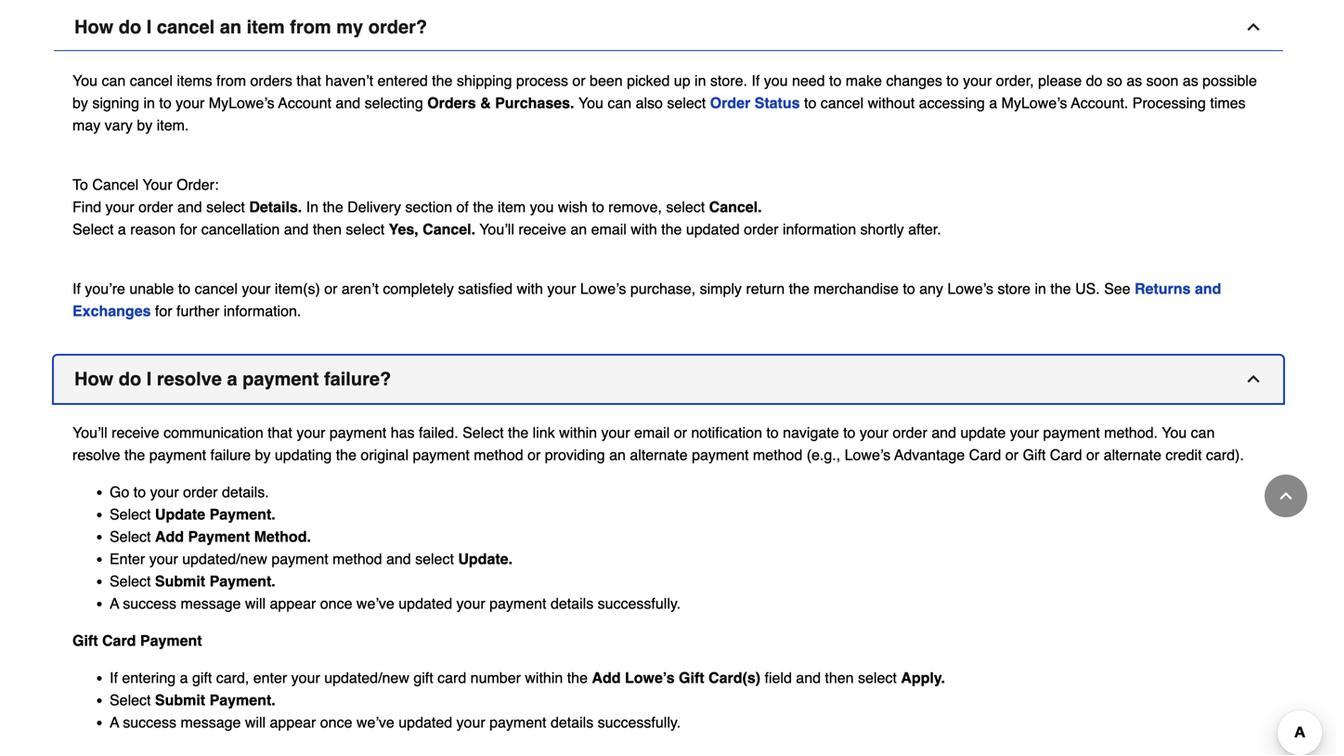 Task type: locate. For each thing, give the bounding box(es) containing it.
your inside to cancel your order: find your order and select details. in the delivery section of the item you wish to remove, select cancel. select a reason for cancellation and then select yes, cancel. you'll receive an email with the updated order information shortly after.
[[105, 198, 134, 215]]

or
[[572, 72, 586, 89], [324, 280, 338, 297], [674, 424, 687, 441], [528, 446, 541, 463], [1006, 446, 1019, 463], [1086, 446, 1100, 463]]

1 message from the top
[[181, 595, 241, 612]]

add inside if entering a gift card, enter your updated/new gift card number within the add lowe's gift card(s) field and then select apply. select submit payment. a success message will appear once we've updated your payment details successfully.
[[592, 669, 621, 686]]

once inside if entering a gift card, enter your updated/new gift card number within the add lowe's gift card(s) field and then select apply. select submit payment. a success message will appear once we've updated your payment details successfully.
[[320, 714, 352, 731]]

and down in
[[284, 221, 309, 238]]

chevron up image
[[1244, 18, 1263, 36], [1244, 370, 1263, 388], [1277, 487, 1296, 505]]

0 vertical spatial an
[[220, 16, 241, 38]]

0 vertical spatial for
[[180, 221, 197, 238]]

0 horizontal spatial with
[[517, 280, 543, 297]]

1 appear from the top
[[270, 595, 316, 612]]

2 mylowe's from the left
[[1002, 94, 1067, 111]]

you up credit
[[1162, 424, 1187, 441]]

receive inside to cancel your order: find your order and select details. in the delivery section of the item you wish to remove, select cancel. select a reason for cancellation and then select yes, cancel. you'll receive an email with the updated order information shortly after.
[[519, 221, 566, 238]]

select left update.
[[415, 550, 454, 567]]

a up gift card payment
[[110, 595, 119, 612]]

how up signing
[[74, 16, 114, 38]]

payment down "information."
[[243, 368, 319, 390]]

0 horizontal spatial gift
[[192, 669, 212, 686]]

a inside if entering a gift card, enter your updated/new gift card number within the add lowe's gift card(s) field and then select apply. select submit payment. a success message will appear once we've updated your payment details successfully.
[[110, 714, 119, 731]]

select right failed.
[[463, 424, 504, 441]]

2 vertical spatial by
[[255, 446, 271, 463]]

successfully.
[[598, 595, 681, 612], [598, 714, 681, 731]]

lowe's left card(s)
[[625, 669, 675, 686]]

enter
[[253, 669, 287, 686]]

within inside if entering a gift card, enter your updated/new gift card number within the add lowe's gift card(s) field and then select apply. select submit payment. a success message will appear once we've updated your payment details successfully.
[[525, 669, 563, 686]]

delivery
[[347, 198, 401, 215]]

1 horizontal spatial in
[[695, 72, 706, 89]]

updated inside if entering a gift card, enter your updated/new gift card number within the add lowe's gift card(s) field and then select apply. select submit payment. a success message will appear once we've updated your payment details successfully.
[[399, 714, 452, 731]]

card
[[438, 669, 466, 686]]

scroll to top element
[[1265, 475, 1308, 517]]

1 vertical spatial chevron up image
[[1244, 370, 1263, 388]]

2 horizontal spatial card
[[1050, 446, 1082, 463]]

1 horizontal spatial from
[[290, 16, 331, 38]]

i inside button
[[147, 16, 152, 38]]

cancel up for further information.
[[195, 280, 238, 297]]

1 vertical spatial in
[[143, 94, 155, 111]]

select down entering
[[110, 691, 151, 709]]

payment inside the how do i resolve a payment failure? 'button'
[[243, 368, 319, 390]]

2 will from the top
[[245, 714, 266, 731]]

add
[[155, 528, 184, 545], [592, 669, 621, 686]]

and inside go to your order details. select update payment. select add payment method. enter your updated/new payment method and select update. select submit payment. a success message will appear once we've updated your payment details successfully.
[[386, 550, 411, 567]]

1 horizontal spatial as
[[1183, 72, 1199, 89]]

3 payment. from the top
[[209, 691, 276, 709]]

1 vertical spatial appear
[[270, 714, 316, 731]]

if for if you're unable to cancel your item(s) or aren't completely satisfied with your lowe's purchase, simply return the merchandise to any lowe's store in the us. see
[[72, 280, 81, 297]]

as
[[1127, 72, 1142, 89], [1183, 72, 1199, 89]]

a
[[989, 94, 998, 111], [118, 221, 126, 238], [227, 368, 237, 390], [180, 669, 188, 686]]

can down 'been'
[[608, 94, 632, 111]]

the right number on the left of the page
[[567, 669, 588, 686]]

you left wish
[[530, 198, 554, 215]]

2 horizontal spatial gift
[[1023, 446, 1046, 463]]

0 vertical spatial updated
[[686, 221, 740, 238]]

how inside 'button'
[[74, 368, 114, 390]]

1 successfully. from the top
[[598, 595, 681, 612]]

gift left card
[[414, 669, 433, 686]]

make
[[846, 72, 882, 89]]

0 vertical spatial from
[[290, 16, 331, 38]]

within right number on the left of the page
[[525, 669, 563, 686]]

cancellation
[[201, 221, 280, 238]]

1 vertical spatial email
[[634, 424, 670, 441]]

in right store
[[1035, 280, 1046, 297]]

if for if entering a gift card, enter your updated/new gift card number within the add lowe's gift card(s) field and then select apply. select submit payment. a success message will appear once we've updated your payment details successfully.
[[110, 669, 118, 686]]

2 alternate from the left
[[1104, 446, 1162, 463]]

cancel up "items"
[[157, 16, 215, 38]]

updated up card
[[399, 595, 452, 612]]

you inside you can cancel items from orders that haven't entered the shipping process or been picked up in store. if you need to make changes to your order, please do so as soon as possible by signing in to your mylowe's account and selecting
[[72, 72, 98, 89]]

updated
[[686, 221, 740, 238], [399, 595, 452, 612], [399, 714, 452, 731]]

how for how do i cancel an item from my order?
[[74, 16, 114, 38]]

and left update.
[[386, 550, 411, 567]]

updated down card
[[399, 714, 452, 731]]

updated inside go to your order details. select update payment. select add payment method. enter your updated/new payment method and select update. select submit payment. a success message will appear once we've updated your payment details successfully.
[[399, 595, 452, 612]]

2 message from the top
[[181, 714, 241, 731]]

will down the enter at the bottom left of the page
[[245, 714, 266, 731]]

1 payment. from the top
[[210, 506, 276, 523]]

2 vertical spatial do
[[119, 368, 141, 390]]

1 vertical spatial item
[[498, 198, 526, 215]]

1 mylowe's from the left
[[209, 94, 275, 111]]

can up signing
[[102, 72, 126, 89]]

if inside if entering a gift card, enter your updated/new gift card number within the add lowe's gift card(s) field and then select apply. select submit payment. a success message will appear once we've updated your payment details successfully.
[[110, 669, 118, 686]]

order left information
[[744, 221, 779, 238]]

2 details from the top
[[551, 714, 594, 731]]

0 vertical spatial success
[[123, 595, 176, 612]]

select
[[667, 94, 706, 111], [206, 198, 245, 215], [666, 198, 705, 215], [346, 221, 385, 238], [415, 550, 454, 567], [858, 669, 897, 686]]

0 horizontal spatial an
[[220, 16, 241, 38]]

updated/new
[[182, 550, 267, 567], [324, 669, 409, 686]]

1 vertical spatial will
[[245, 714, 266, 731]]

will
[[245, 595, 266, 612], [245, 714, 266, 731]]

can
[[102, 72, 126, 89], [608, 94, 632, 111], [1191, 424, 1215, 441]]

success down entering
[[123, 714, 176, 731]]

1 details from the top
[[551, 595, 594, 612]]

2 success from the top
[[123, 714, 176, 731]]

to right wish
[[592, 198, 604, 215]]

order down your at the left top
[[139, 198, 173, 215]]

to down the need
[[804, 94, 817, 111]]

0 vertical spatial you
[[72, 72, 98, 89]]

2 vertical spatial can
[[1191, 424, 1215, 441]]

resolve
[[157, 368, 222, 390], [72, 446, 120, 463]]

cancel down make
[[821, 94, 864, 111]]

and down haven't
[[336, 94, 360, 111]]

select down delivery
[[346, 221, 385, 238]]

then down in
[[313, 221, 342, 238]]

failure
[[210, 446, 251, 463]]

may
[[72, 117, 101, 134]]

order up update
[[183, 483, 218, 501]]

orders
[[250, 72, 292, 89]]

mylowe's down order,
[[1002, 94, 1067, 111]]

2 submit from the top
[[155, 691, 205, 709]]

1 vertical spatial receive
[[112, 424, 159, 441]]

will down method.
[[245, 595, 266, 612]]

1 horizontal spatial updated/new
[[324, 669, 409, 686]]

mylowe's inside you can cancel items from orders that haven't entered the shipping process or been picked up in store. if you need to make changes to your order, please do so as soon as possible by signing in to your mylowe's account and selecting
[[209, 94, 275, 111]]

resolve up communication
[[157, 368, 222, 390]]

0 horizontal spatial alternate
[[630, 446, 688, 463]]

order,
[[996, 72, 1034, 89]]

0 vertical spatial if
[[72, 280, 81, 297]]

and right returns
[[1195, 280, 1222, 297]]

item(s)
[[275, 280, 320, 297]]

select down go
[[110, 506, 151, 523]]

by inside you can cancel items from orders that haven't entered the shipping process or been picked up in store. if you need to make changes to your order, please do so as soon as possible by signing in to your mylowe's account and selecting
[[72, 94, 88, 111]]

a down gift card payment
[[110, 714, 119, 731]]

submit
[[155, 573, 205, 590], [155, 691, 205, 709]]

from inside you can cancel items from orders that haven't entered the shipping process or been picked up in store. if you need to make changes to your order, please do so as soon as possible by signing in to your mylowe's account and selecting
[[216, 72, 246, 89]]

order:
[[177, 176, 219, 193]]

payment. down details.
[[210, 506, 276, 523]]

vary
[[105, 117, 133, 134]]

0 vertical spatial we've
[[357, 595, 395, 612]]

cancel
[[157, 16, 215, 38], [130, 72, 173, 89], [821, 94, 864, 111], [195, 280, 238, 297]]

details.
[[249, 198, 302, 215]]

1 vertical spatial message
[[181, 714, 241, 731]]

2 i from the top
[[147, 368, 152, 390]]

the down remove,
[[661, 221, 682, 238]]

gift card payment
[[72, 632, 202, 649]]

0 vertical spatial appear
[[270, 595, 316, 612]]

to up further
[[178, 280, 191, 297]]

in right signing
[[143, 94, 155, 111]]

resolve inside 'button'
[[157, 368, 222, 390]]

the inside you can cancel items from orders that haven't entered the shipping process or been picked up in store. if you need to make changes to your order, please do so as soon as possible by signing in to your mylowe's account and selecting
[[432, 72, 453, 89]]

notification
[[691, 424, 762, 441]]

1 vertical spatial you'll
[[72, 424, 107, 441]]

1 vertical spatial submit
[[155, 691, 205, 709]]

email inside to cancel your order: find your order and select details. in the delivery section of the item you wish to remove, select cancel. select a reason for cancellation and then select yes, cancel. you'll receive an email with the updated order information shortly after.
[[591, 221, 627, 238]]

success
[[123, 595, 176, 612], [123, 714, 176, 731]]

picked
[[627, 72, 670, 89]]

2 appear from the top
[[270, 714, 316, 731]]

by up may
[[72, 94, 88, 111]]

you
[[764, 72, 788, 89], [530, 198, 554, 215]]

0 vertical spatial submit
[[155, 573, 205, 590]]

link
[[533, 424, 555, 441]]

how do i resolve a payment failure? button
[[54, 356, 1283, 403]]

appear
[[270, 595, 316, 612], [270, 714, 316, 731]]

0 horizontal spatial if
[[72, 280, 81, 297]]

once
[[320, 595, 352, 612], [320, 714, 352, 731]]

that
[[297, 72, 321, 89], [268, 424, 292, 441]]

i inside 'button'
[[147, 368, 152, 390]]

2 we've from the top
[[357, 714, 395, 731]]

1 vertical spatial do
[[1086, 72, 1103, 89]]

1 horizontal spatial gift
[[414, 669, 433, 686]]

communication
[[164, 424, 264, 441]]

from left my
[[290, 16, 331, 38]]

1 vertical spatial if
[[110, 669, 118, 686]]

been
[[590, 72, 623, 89]]

message
[[181, 595, 241, 612], [181, 714, 241, 731]]

email down the how do i resolve a payment failure? 'button'
[[634, 424, 670, 441]]

payment
[[188, 528, 250, 545], [140, 632, 202, 649]]

item right of
[[498, 198, 526, 215]]

1 a from the top
[[110, 595, 119, 612]]

then inside if entering a gift card, enter your updated/new gift card number within the add lowe's gift card(s) field and then select apply. select submit payment. a success message will appear once we've updated your payment details successfully.
[[825, 669, 854, 686]]

1 vertical spatial add
[[592, 669, 621, 686]]

1 we've from the top
[[357, 595, 395, 612]]

1 vertical spatial by
[[137, 117, 153, 134]]

2 horizontal spatial can
[[1191, 424, 1215, 441]]

chevron up image for how do i resolve a payment failure?
[[1244, 370, 1263, 388]]

0 vertical spatial gift
[[1023, 446, 1046, 463]]

0 horizontal spatial email
[[591, 221, 627, 238]]

2 vertical spatial gift
[[679, 669, 705, 686]]

1 vertical spatial gift
[[72, 632, 98, 649]]

to up item.
[[159, 94, 172, 111]]

by right the failure
[[255, 446, 271, 463]]

submit down entering
[[155, 691, 205, 709]]

your down the cancel
[[105, 198, 134, 215]]

item inside button
[[247, 16, 285, 38]]

1 horizontal spatial that
[[297, 72, 321, 89]]

and inside if entering a gift card, enter your updated/new gift card number within the add lowe's gift card(s) field and then select apply. select submit payment. a success message will appear once we've updated your payment details successfully.
[[796, 669, 821, 686]]

your right navigate on the bottom right of the page
[[860, 424, 889, 441]]

successfully. inside if entering a gift card, enter your updated/new gift card number within the add lowe's gift card(s) field and then select apply. select submit payment. a success message will appear once we've updated your payment details successfully.
[[598, 714, 681, 731]]

1 horizontal spatial alternate
[[1104, 446, 1162, 463]]

1 horizontal spatial email
[[634, 424, 670, 441]]

any
[[920, 280, 943, 297]]

and inside returns and exchanges
[[1195, 280, 1222, 297]]

0 vertical spatial details
[[551, 595, 594, 612]]

mylowe's
[[209, 94, 275, 111], [1002, 94, 1067, 111]]

1 vertical spatial you
[[530, 198, 554, 215]]

1 horizontal spatial you
[[764, 72, 788, 89]]

1 horizontal spatial cancel.
[[709, 198, 762, 215]]

changes
[[886, 72, 943, 89]]

that up updating
[[268, 424, 292, 441]]

alternate
[[630, 446, 688, 463], [1104, 446, 1162, 463]]

0 horizontal spatial by
[[72, 94, 88, 111]]

select inside to cancel your order: find your order and select details. in the delivery section of the item you wish to remove, select cancel. select a reason for cancellation and then select yes, cancel. you'll receive an email with the updated order information shortly after.
[[72, 221, 114, 238]]

message inside go to your order details. select update payment. select add payment method. enter your updated/new payment method and select update. select submit payment. a success message will appear once we've updated your payment details successfully.
[[181, 595, 241, 612]]

0 horizontal spatial updated/new
[[182, 550, 267, 567]]

in
[[695, 72, 706, 89], [143, 94, 155, 111], [1035, 280, 1046, 297]]

the right return
[[789, 280, 810, 297]]

1 vertical spatial a
[[110, 714, 119, 731]]

select inside go to your order details. select update payment. select add payment method. enter your updated/new payment method and select update. select submit payment. a success message will appear once we've updated your payment details successfully.
[[415, 550, 454, 567]]

1 i from the top
[[147, 16, 152, 38]]

1 horizontal spatial if
[[110, 669, 118, 686]]

0 vertical spatial you
[[764, 72, 788, 89]]

select right remove,
[[666, 198, 705, 215]]

your
[[963, 72, 992, 89], [176, 94, 205, 111], [105, 198, 134, 215], [242, 280, 271, 297], [547, 280, 576, 297], [297, 424, 325, 441], [601, 424, 630, 441], [860, 424, 889, 441], [1010, 424, 1039, 441], [150, 483, 179, 501], [149, 550, 178, 567], [457, 595, 485, 612], [291, 669, 320, 686], [457, 714, 485, 731]]

appear down method.
[[270, 595, 316, 612]]

by right vary
[[137, 117, 153, 134]]

the up go
[[124, 446, 145, 463]]

yes,
[[389, 221, 419, 238]]

payment down number on the left of the page
[[490, 714, 547, 731]]

and inside you can cancel items from orders that haven't entered the shipping process or been picked up in store. if you need to make changes to your order, please do so as soon as possible by signing in to your mylowe's account and selecting
[[336, 94, 360, 111]]

then inside to cancel your order: find your order and select details. in the delivery section of the item you wish to remove, select cancel. select a reason for cancellation and then select yes, cancel. you'll receive an email with the updated order information shortly after.
[[313, 221, 342, 238]]

within
[[559, 424, 597, 441], [525, 669, 563, 686]]

soon
[[1147, 72, 1179, 89]]

cancel inside you can cancel items from orders that haven't entered the shipping process or been picked up in store. if you need to make changes to your order, please do so as soon as possible by signing in to your mylowe's account and selecting
[[130, 72, 173, 89]]

the up orders
[[432, 72, 453, 89]]

in right up
[[695, 72, 706, 89]]

0 vertical spatial will
[[245, 595, 266, 612]]

1 horizontal spatial you
[[578, 94, 604, 111]]

do
[[119, 16, 141, 38], [1086, 72, 1103, 89], [119, 368, 141, 390]]

the
[[432, 72, 453, 89], [323, 198, 343, 215], [473, 198, 494, 215], [661, 221, 682, 238], [789, 280, 810, 297], [1051, 280, 1071, 297], [508, 424, 529, 441], [124, 446, 145, 463], [336, 446, 357, 463], [567, 669, 588, 686]]

0 horizontal spatial then
[[313, 221, 342, 238]]

updated up simply
[[686, 221, 740, 238]]

failure?
[[324, 368, 391, 390]]

payment up entering
[[140, 632, 202, 649]]

2 successfully. from the top
[[598, 714, 681, 731]]

2 vertical spatial an
[[609, 446, 626, 463]]

you'll receive communication that your payment has failed. select the link within your email or notification to navigate to your order and update your payment method. you can resolve the payment failure by updating the original payment method or providing an alternate payment method (e.g., lowe's advantage card or gift card or alternate credit card).
[[72, 424, 1244, 463]]

by
[[72, 94, 88, 111], [137, 117, 153, 134], [255, 446, 271, 463]]

2 once from the top
[[320, 714, 352, 731]]

0 vertical spatial then
[[313, 221, 342, 238]]

2 horizontal spatial you
[[1162, 424, 1187, 441]]

receive
[[519, 221, 566, 238], [112, 424, 159, 441]]

a
[[110, 595, 119, 612], [110, 714, 119, 731]]

if you're unable to cancel your item(s) or aren't completely satisfied with your lowe's purchase, simply return the merchandise to any lowe's store in the us. see
[[72, 280, 1135, 297]]

payment. down method.
[[209, 573, 276, 590]]

0 horizontal spatial resolve
[[72, 446, 120, 463]]

payment inside if entering a gift card, enter your updated/new gift card number within the add lowe's gift card(s) field and then select apply. select submit payment. a success message will appear once we've updated your payment details successfully.
[[490, 714, 547, 731]]

within for number
[[525, 669, 563, 686]]

0 vertical spatial email
[[591, 221, 627, 238]]

0 vertical spatial message
[[181, 595, 241, 612]]

with down remove,
[[631, 221, 657, 238]]

for right the reason
[[180, 221, 197, 238]]

add inside go to your order details. select update payment. select add payment method. enter your updated/new payment method and select update. select submit payment. a success message will appear once we've updated your payment details successfully.
[[155, 528, 184, 545]]

or left aren't
[[324, 280, 338, 297]]

information
[[783, 221, 856, 238]]

1 submit from the top
[[155, 573, 205, 590]]

message up card, on the left bottom
[[181, 595, 241, 612]]

select left apply.
[[858, 669, 897, 686]]

1 success from the top
[[123, 595, 176, 612]]

can inside you can cancel items from orders that haven't entered the shipping process or been picked up in store. if you need to make changes to your order, please do so as soon as possible by signing in to your mylowe's account and selecting
[[102, 72, 126, 89]]

0 vertical spatial item
[[247, 16, 285, 38]]

within for link
[[559, 424, 597, 441]]

returns and exchanges
[[72, 280, 1222, 319]]

appear inside if entering a gift card, enter your updated/new gift card number within the add lowe's gift card(s) field and then select apply. select submit payment. a success message will appear once we've updated your payment details successfully.
[[270, 714, 316, 731]]

orders & purchases. you can also select order status
[[423, 94, 800, 111]]

gift
[[1023, 446, 1046, 463], [72, 632, 98, 649], [679, 669, 705, 686]]

card
[[969, 446, 1001, 463], [1050, 446, 1082, 463], [102, 632, 136, 649]]

select inside if entering a gift card, enter your updated/new gift card number within the add lowe's gift card(s) field and then select apply. select submit payment. a success message will appear once we've updated your payment details successfully.
[[858, 669, 897, 686]]

once inside go to your order details. select update payment. select add payment method. enter your updated/new payment method and select update. select submit payment. a success message will appear once we've updated your payment details successfully.
[[320, 595, 352, 612]]

from right "items"
[[216, 72, 246, 89]]

method
[[474, 446, 523, 463], [753, 446, 803, 463], [333, 550, 382, 567]]

1 horizontal spatial mylowe's
[[1002, 94, 1067, 111]]

0 horizontal spatial you
[[530, 198, 554, 215]]

0 vertical spatial updated/new
[[182, 550, 267, 567]]

1 vertical spatial with
[[517, 280, 543, 297]]

0 horizontal spatial item
[[247, 16, 285, 38]]

1 how from the top
[[74, 16, 114, 38]]

chevron up image inside how do i cancel an item from my order? button
[[1244, 18, 1263, 36]]

0 vertical spatial successfully.
[[598, 595, 681, 612]]

to inside go to your order details. select update payment. select add payment method. enter your updated/new payment method and select update. select submit payment. a success message will appear once we've updated your payment details successfully.
[[134, 483, 146, 501]]

possible
[[1203, 72, 1257, 89]]

0 horizontal spatial mylowe's
[[209, 94, 275, 111]]

wish
[[558, 198, 588, 215]]

lowe's right any
[[948, 280, 994, 297]]

2 vertical spatial payment.
[[209, 691, 276, 709]]

1 horizontal spatial method
[[474, 446, 523, 463]]

1 horizontal spatial can
[[608, 94, 632, 111]]

2 horizontal spatial by
[[255, 446, 271, 463]]

0 vertical spatial chevron up image
[[1244, 18, 1263, 36]]

if left you're
[[72, 280, 81, 297]]

0 horizontal spatial receive
[[112, 424, 159, 441]]

1 vertical spatial updated
[[399, 595, 452, 612]]

0 vertical spatial i
[[147, 16, 152, 38]]

method inside go to your order details. select update payment. select add payment method. enter your updated/new payment method and select update. select submit payment. a success message will appear once we've updated your payment details successfully.
[[333, 550, 382, 567]]

how do i cancel an item from my order? button
[[54, 4, 1283, 51]]

order?
[[368, 16, 427, 38]]

accessing
[[919, 94, 985, 111]]

0 vertical spatial a
[[110, 595, 119, 612]]

do down exchanges at top left
[[119, 368, 141, 390]]

do up signing
[[119, 16, 141, 38]]

receive up go
[[112, 424, 159, 441]]

1 vertical spatial within
[[525, 669, 563, 686]]

0 horizontal spatial you'll
[[72, 424, 107, 441]]

you up status on the top
[[764, 72, 788, 89]]

1 vertical spatial successfully.
[[598, 714, 681, 731]]

how inside button
[[74, 16, 114, 38]]

item up 'orders'
[[247, 16, 285, 38]]

as right soon
[[1183, 72, 1199, 89]]

to right go
[[134, 483, 146, 501]]

chevron up image inside the how do i resolve a payment failure? 'button'
[[1244, 370, 1263, 388]]

1 vertical spatial we've
[[357, 714, 395, 731]]

1 vertical spatial success
[[123, 714, 176, 731]]

1 horizontal spatial resolve
[[157, 368, 222, 390]]

cancel. down of
[[423, 221, 476, 238]]

email down remove,
[[591, 221, 627, 238]]

updated/new down method.
[[182, 550, 267, 567]]

original
[[361, 446, 409, 463]]

1 vertical spatial can
[[608, 94, 632, 111]]

0 vertical spatial how
[[74, 16, 114, 38]]

orders
[[427, 94, 476, 111]]

a inside 'button'
[[227, 368, 237, 390]]

payment. inside if entering a gift card, enter your updated/new gift card number within the add lowe's gift card(s) field and then select apply. select submit payment. a success message will appear once we've updated your payment details successfully.
[[209, 691, 276, 709]]

1 once from the top
[[320, 595, 352, 612]]

do inside button
[[119, 16, 141, 38]]

cancel inside to cancel without accessing a mylowe's account. processing times may vary by item.
[[821, 94, 864, 111]]

cancel up signing
[[130, 72, 173, 89]]

0 horizontal spatial from
[[216, 72, 246, 89]]

a inside go to your order details. select update payment. select add payment method. enter your updated/new payment method and select update. select submit payment. a success message will appear once we've updated your payment details successfully.
[[110, 595, 119, 612]]

status
[[755, 94, 800, 111]]

returns and exchanges link
[[72, 280, 1222, 319]]

cancel inside how do i cancel an item from my order? button
[[157, 16, 215, 38]]

lowe's right (e.g.,
[[845, 446, 891, 463]]

within inside the "you'll receive communication that your payment has failed. select the link within your email or notification to navigate to your order and update your payment method. you can resolve the payment failure by updating the original payment method or providing an alternate payment method (e.g., lowe's advantage card or gift card or alternate credit card)."
[[559, 424, 597, 441]]

1 will from the top
[[245, 595, 266, 612]]

can up credit
[[1191, 424, 1215, 441]]

you'll
[[480, 221, 514, 238], [72, 424, 107, 441]]

1 vertical spatial once
[[320, 714, 352, 731]]

mylowe's inside to cancel without accessing a mylowe's account. processing times may vary by item.
[[1002, 94, 1067, 111]]

appear inside go to your order details. select update payment. select add payment method. enter your updated/new payment method and select update. select submit payment. a success message will appear once we've updated your payment details successfully.
[[270, 595, 316, 612]]

2 how from the top
[[74, 368, 114, 390]]

after.
[[908, 221, 941, 238]]

1 vertical spatial that
[[268, 424, 292, 441]]

for inside to cancel your order: find your order and select details. in the delivery section of the item you wish to remove, select cancel. select a reason for cancellation and then select yes, cancel. you'll receive an email with the updated order information shortly after.
[[180, 221, 197, 238]]

0 horizontal spatial as
[[1127, 72, 1142, 89]]

1 vertical spatial cancel.
[[423, 221, 476, 238]]

do inside 'button'
[[119, 368, 141, 390]]

2 a from the top
[[110, 714, 119, 731]]

to inside to cancel without accessing a mylowe's account. processing times may vary by item.
[[804, 94, 817, 111]]

of
[[456, 198, 469, 215]]



Task type: describe. For each thing, give the bounding box(es) containing it.
failed.
[[419, 424, 458, 441]]

select inside the "you'll receive communication that your payment has failed. select the link within your email or notification to navigate to your order and update your payment method. you can resolve the payment failure by updating the original payment method or providing an alternate payment method (e.g., lowe's advantage card or gift card or alternate credit card)."
[[463, 424, 504, 441]]

you're
[[85, 280, 125, 297]]

item inside to cancel your order: find your order and select details. in the delivery section of the item you wish to remove, select cancel. select a reason for cancellation and then select yes, cancel. you'll receive an email with the updated order information shortly after.
[[498, 198, 526, 215]]

an inside the "you'll receive communication that your payment has failed. select the link within your email or notification to navigate to your order and update your payment method. you can resolve the payment failure by updating the original payment method or providing an alternate payment method (e.g., lowe's advantage card or gift card or alternate credit card)."
[[609, 446, 626, 463]]

email inside the "you'll receive communication that your payment has failed. select the link within your email or notification to navigate to your order and update your payment method. you can resolve the payment failure by updating the original payment method or providing an alternate payment method (e.g., lowe's advantage card or gift card or alternate credit card)."
[[634, 424, 670, 441]]

select up cancellation
[[206, 198, 245, 215]]

lowe's left purchase,
[[580, 280, 626, 297]]

returns
[[1135, 280, 1191, 297]]

your up updating
[[297, 424, 325, 441]]

or down update
[[1006, 446, 1019, 463]]

store
[[998, 280, 1031, 297]]

items
[[177, 72, 212, 89]]

0 horizontal spatial cancel.
[[423, 221, 476, 238]]

the right in
[[323, 198, 343, 215]]

cancel
[[92, 176, 139, 193]]

has
[[391, 424, 415, 441]]

shipping
[[457, 72, 512, 89]]

submit inside if entering a gift card, enter your updated/new gift card number within the add lowe's gift card(s) field and then select apply. select submit payment. a success message will appear once we've updated your payment details successfully.
[[155, 691, 205, 709]]

the inside if entering a gift card, enter your updated/new gift card number within the add lowe's gift card(s) field and then select apply. select submit payment. a success message will appear once we've updated your payment details successfully.
[[567, 669, 588, 686]]

payment down failed.
[[413, 446, 470, 463]]

merchandise
[[814, 280, 899, 297]]

a inside to cancel without accessing a mylowe's account. processing times may vary by item.
[[989, 94, 998, 111]]

your up accessing
[[963, 72, 992, 89]]

how for how do i resolve a payment failure?
[[74, 368, 114, 390]]

your down update.
[[457, 595, 485, 612]]

please
[[1038, 72, 1082, 89]]

by inside to cancel without accessing a mylowe's account. processing times may vary by item.
[[137, 117, 153, 134]]

payment left the method.
[[1043, 424, 1100, 441]]

your right update
[[1010, 424, 1039, 441]]

gift inside if entering a gift card, enter your updated/new gift card number within the add lowe's gift card(s) field and then select apply. select submit payment. a success message will appear once we've updated your payment details successfully.
[[679, 669, 705, 686]]

account
[[278, 94, 332, 111]]

your right enter
[[149, 550, 178, 567]]

your up update
[[150, 483, 179, 501]]

order status link
[[710, 94, 800, 111]]

details inside if entering a gift card, enter your updated/new gift card number within the add lowe's gift card(s) field and then select apply. select submit payment. a success message will appear once we've updated your payment details successfully.
[[551, 714, 594, 731]]

gift inside the "you'll receive communication that your payment has failed. select the link within your email or notification to navigate to your order and update your payment method. you can resolve the payment failure by updating the original payment method or providing an alternate payment method (e.g., lowe's advantage card or gift card or alternate credit card)."
[[1023, 446, 1046, 463]]

completely
[[383, 280, 454, 297]]

chevron up image for how do i cancel an item from my order?
[[1244, 18, 1263, 36]]

successfully. inside go to your order details. select update payment. select add payment method. enter your updated/new payment method and select update. select submit payment. a success message will appear once we've updated your payment details successfully.
[[598, 595, 681, 612]]

receive inside the "you'll receive communication that your payment has failed. select the link within your email or notification to navigate to your order and update your payment method. you can resolve the payment failure by updating the original payment method or providing an alternate payment method (e.g., lowe's advantage card or gift card or alternate credit card)."
[[112, 424, 159, 441]]

purchases.
[[495, 94, 574, 111]]

the left original at the left of page
[[336, 446, 357, 463]]

you can cancel items from orders that haven't entered the shipping process or been picked up in store. if you need to make changes to your order, please do so as soon as possible by signing in to your mylowe's account and selecting
[[72, 72, 1257, 111]]

will inside if entering a gift card, enter your updated/new gift card number within the add lowe's gift card(s) field and then select apply. select submit payment. a success message will appear once we've updated your payment details successfully.
[[245, 714, 266, 731]]

do for how do i cancel an item from my order?
[[119, 16, 141, 38]]

2 gift from the left
[[414, 669, 433, 686]]

you inside the "you'll receive communication that your payment has failed. select the link within your email or notification to navigate to your order and update your payment method. you can resolve the payment failure by updating the original payment method or providing an alternate payment method (e.g., lowe's advantage card or gift card or alternate credit card)."
[[1162, 424, 1187, 441]]

i for resolve
[[147, 368, 152, 390]]

times
[[1210, 94, 1246, 111]]

your up "information."
[[242, 280, 271, 297]]

order inside the "you'll receive communication that your payment has failed. select the link within your email or notification to navigate to your order and update your payment method. you can resolve the payment failure by updating the original payment method or providing an alternate payment method (e.g., lowe's advantage card or gift card or alternate credit card)."
[[893, 424, 928, 441]]

can inside the "you'll receive communication that your payment has failed. select the link within your email or notification to navigate to your order and update your payment method. you can resolve the payment failure by updating the original payment method or providing an alternate payment method (e.g., lowe's advantage card or gift card or alternate credit card)."
[[1191, 424, 1215, 441]]

you inside you can cancel items from orders that haven't entered the shipping process or been picked up in store. if you need to make changes to your order, please do so as soon as possible by signing in to your mylowe's account and selecting
[[764, 72, 788, 89]]

to right the need
[[829, 72, 842, 89]]

update.
[[458, 550, 513, 567]]

card).
[[1206, 446, 1244, 463]]

updating
[[275, 446, 332, 463]]

to cancel without accessing a mylowe's account. processing times may vary by item.
[[72, 94, 1246, 134]]

find
[[72, 198, 101, 215]]

we've inside go to your order details. select update payment. select add payment method. enter your updated/new payment method and select update. select submit payment. a success message will appear once we've updated your payment details successfully.
[[357, 595, 395, 612]]

(e.g.,
[[807, 446, 841, 463]]

purchase,
[[630, 280, 696, 297]]

0 horizontal spatial card
[[102, 632, 136, 649]]

that inside you can cancel items from orders that haven't entered the shipping process or been picked up in store. if you need to make changes to your order, please do so as soon as possible by signing in to your mylowe's account and selecting
[[297, 72, 321, 89]]

entering
[[122, 669, 176, 686]]

simply
[[700, 280, 742, 297]]

2 horizontal spatial in
[[1035, 280, 1046, 297]]

card(s)
[[709, 669, 761, 686]]

payment down communication
[[149, 446, 206, 463]]

in
[[306, 198, 319, 215]]

lowe's inside if entering a gift card, enter your updated/new gift card number within the add lowe's gift card(s) field and then select apply. select submit payment. a success message will appear once we've updated your payment details successfully.
[[625, 669, 675, 686]]

signing
[[92, 94, 139, 111]]

entered
[[377, 72, 428, 89]]

if entering a gift card, enter your updated/new gift card number within the add lowe's gift card(s) field and then select apply. select submit payment. a success message will appear once we've updated your payment details successfully.
[[110, 669, 945, 731]]

return
[[746, 280, 785, 297]]

or down link
[[528, 446, 541, 463]]

2 payment. from the top
[[209, 573, 276, 590]]

2 as from the left
[[1183, 72, 1199, 89]]

haven't
[[325, 72, 373, 89]]

an inside to cancel your order: find your order and select details. in the delivery section of the item you wish to remove, select cancel. select a reason for cancellation and then select yes, cancel. you'll receive an email with the updated order information shortly after.
[[571, 221, 587, 238]]

select inside if entering a gift card, enter your updated/new gift card number within the add lowe's gift card(s) field and then select apply. select submit payment. a success message will appear once we've updated your payment details successfully.
[[110, 691, 151, 709]]

shortly
[[860, 221, 904, 238]]

aren't
[[342, 280, 379, 297]]

your
[[143, 176, 172, 193]]

advantage
[[894, 446, 965, 463]]

updated/new inside go to your order details. select update payment. select add payment method. enter your updated/new payment method and select update. select submit payment. a success message will appear once we've updated your payment details successfully.
[[182, 550, 267, 567]]

unable
[[129, 280, 174, 297]]

will inside go to your order details. select update payment. select add payment method. enter your updated/new payment method and select update. select submit payment. a success message will appear once we've updated your payment details successfully.
[[245, 595, 266, 612]]

and down order:
[[177, 198, 202, 215]]

details inside go to your order details. select update payment. select add payment method. enter your updated/new payment method and select update. select submit payment. a success message will appear once we've updated your payment details successfully.
[[551, 595, 594, 612]]

selecting
[[365, 94, 423, 111]]

up
[[674, 72, 691, 89]]

submit inside go to your order details. select update payment. select add payment method. enter your updated/new payment method and select update. select submit payment. a success message will appear once we've updated your payment details successfully.
[[155, 573, 205, 590]]

payment down method.
[[271, 550, 328, 567]]

order inside go to your order details. select update payment. select add payment method. enter your updated/new payment method and select update. select submit payment. a success message will appear once we've updated your payment details successfully.
[[183, 483, 218, 501]]

the right of
[[473, 198, 494, 215]]

store. if
[[710, 72, 760, 89]]

1 vertical spatial payment
[[140, 632, 202, 649]]

your right satisfied
[[547, 280, 576, 297]]

payment up original at the left of page
[[330, 424, 387, 441]]

do for how do i resolve a payment failure?
[[119, 368, 141, 390]]

to left navigate on the bottom right of the page
[[767, 424, 779, 441]]

item.
[[157, 117, 189, 134]]

or left notification
[[674, 424, 687, 441]]

1 horizontal spatial card
[[969, 446, 1001, 463]]

a inside to cancel your order: find your order and select details. in the delivery section of the item you wish to remove, select cancel. select a reason for cancellation and then select yes, cancel. you'll receive an email with the updated order information shortly after.
[[118, 221, 126, 238]]

remove,
[[608, 198, 662, 215]]

select down up
[[667, 94, 706, 111]]

to up accessing
[[947, 72, 959, 89]]

providing
[[545, 446, 605, 463]]

to cancel your order: find your order and select details. in the delivery section of the item you wish to remove, select cancel. select a reason for cancellation and then select yes, cancel. you'll receive an email with the updated order information shortly after.
[[72, 176, 941, 238]]

go to your order details. select update payment. select add payment method. enter your updated/new payment method and select update. select submit payment. a success message will appear once we've updated your payment details successfully.
[[110, 483, 681, 612]]

or inside you can cancel items from orders that haven't entered the shipping process or been picked up in store. if you need to make changes to your order, please do so as soon as possible by signing in to your mylowe's account and selecting
[[572, 72, 586, 89]]

payment down notification
[[692, 446, 749, 463]]

by inside the "you'll receive communication that your payment has failed. select the link within your email or notification to navigate to your order and update your payment method. you can resolve the payment failure by updating the original payment method or providing an alternate payment method (e.g., lowe's advantage card or gift card or alternate credit card)."
[[255, 446, 271, 463]]

payment inside go to your order details. select update payment. select add payment method. enter your updated/new payment method and select update. select submit payment. a success message will appear once we've updated your payment details successfully.
[[188, 528, 250, 545]]

your down card
[[457, 714, 485, 731]]

satisfied
[[458, 280, 513, 297]]

process
[[516, 72, 568, 89]]

select up enter
[[110, 528, 151, 545]]

select down enter
[[110, 573, 151, 590]]

success inside if entering a gift card, enter your updated/new gift card number within the add lowe's gift card(s) field and then select apply. select submit payment. a success message will appear once we've updated your payment details successfully.
[[123, 714, 176, 731]]

method.
[[1104, 424, 1158, 441]]

1 vertical spatial for
[[155, 302, 172, 319]]

to right navigate on the bottom right of the page
[[843, 424, 856, 441]]

you inside to cancel your order: find your order and select details. in the delivery section of the item you wish to remove, select cancel. select a reason for cancellation and then select yes, cancel. you'll receive an email with the updated order information shortly after.
[[530, 198, 554, 215]]

with inside to cancel your order: find your order and select details. in the delivery section of the item you wish to remove, select cancel. select a reason for cancellation and then select yes, cancel. you'll receive an email with the updated order information shortly after.
[[631, 221, 657, 238]]

further
[[176, 302, 219, 319]]

an inside button
[[220, 16, 241, 38]]

success inside go to your order details. select update payment. select add payment method. enter your updated/new payment method and select update. select submit payment. a success message will appear once we've updated your payment details successfully.
[[123, 595, 176, 612]]

the left link
[[508, 424, 529, 441]]

the left us. see
[[1051, 280, 1071, 297]]

us. see
[[1075, 280, 1131, 297]]

your right the enter at the bottom left of the page
[[291, 669, 320, 686]]

without
[[868, 94, 915, 111]]

2 horizontal spatial method
[[753, 446, 803, 463]]

your up providing on the left bottom
[[601, 424, 630, 441]]

field
[[765, 669, 792, 686]]

you'll inside to cancel your order: find your order and select details. in the delivery section of the item you wish to remove, select cancel. select a reason for cancellation and then select yes, cancel. you'll receive an email with the updated order information shortly after.
[[480, 221, 514, 238]]

1 gift from the left
[[192, 669, 212, 686]]

from inside button
[[290, 16, 331, 38]]

credit
[[1166, 446, 1202, 463]]

to inside to cancel your order: find your order and select details. in the delivery section of the item you wish to remove, select cancel. select a reason for cancellation and then select yes, cancel. you'll receive an email with the updated order information shortly after.
[[592, 198, 604, 215]]

section
[[405, 198, 452, 215]]

information.
[[224, 302, 301, 319]]

details.
[[222, 483, 269, 501]]

1 as from the left
[[1127, 72, 1142, 89]]

payment down update.
[[490, 595, 547, 612]]

go
[[110, 483, 129, 501]]

to left any
[[903, 280, 915, 297]]

1 vertical spatial you
[[578, 94, 604, 111]]

and inside the "you'll receive communication that your payment has failed. select the link within your email or notification to navigate to your order and update your payment method. you can resolve the payment failure by updating the original payment method or providing an alternate payment method (e.g., lowe's advantage card or gift card or alternate credit card)."
[[932, 424, 956, 441]]

1 alternate from the left
[[630, 446, 688, 463]]

updated inside to cancel your order: find your order and select details. in the delivery section of the item you wish to remove, select cancel. select a reason for cancellation and then select yes, cancel. you'll receive an email with the updated order information shortly after.
[[686, 221, 740, 238]]

chevron up image inside scroll to top element
[[1277, 487, 1296, 505]]

message inside if entering a gift card, enter your updated/new gift card number within the add lowe's gift card(s) field and then select apply. select submit payment. a success message will appear once we've updated your payment details successfully.
[[181, 714, 241, 731]]

order
[[710, 94, 751, 111]]

a inside if entering a gift card, enter your updated/new gift card number within the add lowe's gift card(s) field and then select apply. select submit payment. a success message will appear once we've updated your payment details successfully.
[[180, 669, 188, 686]]

lowe's inside the "you'll receive communication that your payment has failed. select the link within your email or notification to navigate to your order and update your payment method. you can resolve the payment failure by updating the original payment method or providing an alternate payment method (e.g., lowe's advantage card or gift card or alternate credit card)."
[[845, 446, 891, 463]]

account. processing
[[1071, 94, 1206, 111]]

card,
[[216, 669, 249, 686]]

apply.
[[901, 669, 945, 686]]

do inside you can cancel items from orders that haven't entered the shipping process or been picked up in store. if you need to make changes to your order, please do so as soon as possible by signing in to your mylowe's account and selecting
[[1086, 72, 1103, 89]]

updated/new inside if entering a gift card, enter your updated/new gift card number within the add lowe's gift card(s) field and then select apply. select submit payment. a success message will appear once we've updated your payment details successfully.
[[324, 669, 409, 686]]

need
[[792, 72, 825, 89]]

or left credit
[[1086, 446, 1100, 463]]

you'll inside the "you'll receive communication that your payment has failed. select the link within your email or notification to navigate to your order and update your payment method. you can resolve the payment failure by updating the original payment method or providing an alternate payment method (e.g., lowe's advantage card or gift card or alternate credit card)."
[[72, 424, 107, 441]]

also
[[636, 94, 663, 111]]

we've inside if entering a gift card, enter your updated/new gift card number within the add lowe's gift card(s) field and then select apply. select submit payment. a success message will appear once we've updated your payment details successfully.
[[357, 714, 395, 731]]

i for cancel
[[147, 16, 152, 38]]

that inside the "you'll receive communication that your payment has failed. select the link within your email or notification to navigate to your order and update your payment method. you can resolve the payment failure by updating the original payment method or providing an alternate payment method (e.g., lowe's advantage card or gift card or alternate credit card)."
[[268, 424, 292, 441]]

update
[[155, 506, 205, 523]]

exchanges
[[72, 302, 151, 319]]

your down "items"
[[176, 94, 205, 111]]

number
[[471, 669, 521, 686]]

&
[[480, 94, 491, 111]]

resolve inside the "you'll receive communication that your payment has failed. select the link within your email or notification to navigate to your order and update your payment method. you can resolve the payment failure by updating the original payment method or providing an alternate payment method (e.g., lowe's advantage card or gift card or alternate credit card)."
[[72, 446, 120, 463]]

my
[[336, 16, 363, 38]]

for further information.
[[151, 302, 301, 319]]



Task type: vqa. For each thing, say whether or not it's contained in the screenshot.


